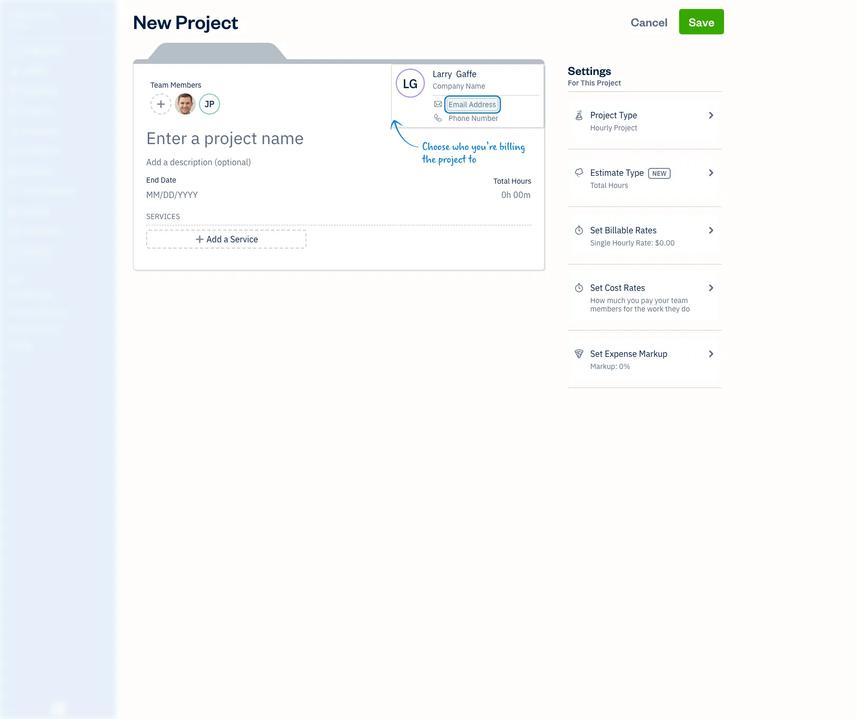 Task type: vqa. For each thing, say whether or not it's contained in the screenshot.
Members
yes



Task type: locate. For each thing, give the bounding box(es) containing it.
payment image
[[7, 126, 20, 137]]

a
[[224, 234, 228, 245]]

0 horizontal spatial total hours
[[494, 176, 532, 186]]

1 vertical spatial set
[[591, 283, 603, 293]]

total hours
[[494, 176, 532, 186], [591, 181, 629, 190]]

billing
[[500, 141, 526, 153]]

1 vertical spatial type
[[626, 167, 645, 178]]

client image
[[7, 66, 20, 77]]

0 horizontal spatial the
[[423, 154, 436, 166]]

the
[[423, 154, 436, 166], [635, 304, 646, 314]]

Email Address text field
[[449, 100, 497, 109]]

set
[[591, 225, 603, 236], [591, 283, 603, 293], [591, 349, 603, 359]]

total down estimate
[[591, 181, 607, 190]]

team
[[151, 80, 169, 90]]

total up the hourly budget text box
[[494, 176, 510, 186]]

add team member image
[[156, 98, 166, 110]]

total hours down estimate
[[591, 181, 629, 190]]

1 horizontal spatial total hours
[[591, 181, 629, 190]]

inc
[[41, 10, 56, 20]]

4 chevronright image from the top
[[707, 282, 716, 294]]

timetracking image
[[575, 224, 584, 237]]

team
[[672, 296, 689, 305]]

set up single
[[591, 225, 603, 236]]

2 chevronright image from the top
[[707, 166, 716, 179]]

rates up the rate
[[636, 225, 657, 236]]

0 vertical spatial the
[[423, 154, 436, 166]]

1 set from the top
[[591, 225, 603, 236]]

type left new
[[626, 167, 645, 178]]

you
[[628, 296, 640, 305]]

1 vertical spatial hourly
[[613, 238, 635, 248]]

1 horizontal spatial the
[[635, 304, 646, 314]]

0 vertical spatial type
[[620, 110, 638, 120]]

set up how
[[591, 283, 603, 293]]

who
[[453, 141, 469, 153]]

hours
[[512, 176, 532, 186], [609, 181, 629, 190]]

type for estimate type
[[626, 167, 645, 178]]

the down choose
[[423, 154, 436, 166]]

chevronright image for estimate type
[[707, 166, 716, 179]]

0 vertical spatial rates
[[636, 225, 657, 236]]

rates
[[636, 225, 657, 236], [624, 283, 646, 293]]

1 vertical spatial the
[[635, 304, 646, 314]]

0 horizontal spatial hourly
[[591, 123, 613, 133]]

markup:
[[591, 362, 618, 371]]

set for set billable rates
[[591, 225, 603, 236]]

hourly down the set billable rates
[[613, 238, 635, 248]]

members
[[171, 80, 202, 90]]

hourly
[[591, 123, 613, 133], [613, 238, 635, 248]]

rates up you
[[624, 283, 646, 293]]

settings
[[568, 63, 612, 78]]

type for project type
[[620, 110, 638, 120]]

add a service button
[[146, 230, 307, 249]]

timer image
[[7, 186, 20, 197]]

the inside how much you pay your team members for the work they do
[[635, 304, 646, 314]]

jp
[[205, 99, 215, 109]]

bank connections image
[[8, 324, 113, 333]]

1 horizontal spatial hours
[[609, 181, 629, 190]]

you're
[[472, 141, 498, 153]]

money image
[[7, 207, 20, 217]]

1 chevronright image from the top
[[707, 109, 716, 121]]

chevronright image
[[707, 109, 716, 121], [707, 166, 716, 179], [707, 224, 716, 237], [707, 282, 716, 294]]

cancel button
[[622, 9, 678, 34]]

members
[[591, 304, 622, 314]]

type
[[620, 110, 638, 120], [626, 167, 645, 178]]

set up the markup:
[[591, 349, 603, 359]]

2 vertical spatial set
[[591, 349, 603, 359]]

rates for set cost rates
[[624, 283, 646, 293]]

the right for
[[635, 304, 646, 314]]

chevronright image for set cost rates
[[707, 282, 716, 294]]

save
[[689, 14, 715, 29]]

single hourly rate : $0.00
[[591, 238, 675, 248]]

work
[[648, 304, 664, 314]]

chevronright image
[[707, 348, 716, 360]]

team members
[[151, 80, 202, 90]]

total hours up the hourly budget text box
[[494, 176, 532, 186]]

hourly down project type at top right
[[591, 123, 613, 133]]

service
[[230, 234, 258, 245]]

0 vertical spatial set
[[591, 225, 603, 236]]

rate
[[636, 238, 652, 248]]

End date in  format text field
[[146, 190, 275, 200]]

project
[[176, 9, 239, 34], [597, 78, 622, 88], [591, 110, 618, 120], [614, 123, 638, 133]]

0 vertical spatial hourly
[[591, 123, 613, 133]]

items and services image
[[8, 307, 113, 316]]

type up hourly project
[[620, 110, 638, 120]]

estimate
[[591, 167, 624, 178]]

total
[[494, 176, 510, 186], [591, 181, 607, 190]]

3 set from the top
[[591, 349, 603, 359]]

$0.00
[[656, 238, 675, 248]]

turtle
[[8, 10, 39, 20]]

1 vertical spatial rates
[[624, 283, 646, 293]]

chart image
[[7, 227, 20, 237]]

estimate type
[[591, 167, 645, 178]]

freshbooks image
[[50, 703, 67, 715]]

project image
[[7, 166, 20, 177]]

set expense markup
[[591, 349, 668, 359]]

2 set from the top
[[591, 283, 603, 293]]

hours down estimate type
[[609, 181, 629, 190]]

add
[[207, 234, 222, 245]]

3 chevronright image from the top
[[707, 224, 716, 237]]

for
[[624, 304, 633, 314]]

save button
[[680, 9, 725, 34]]

chevronright image for project type
[[707, 109, 716, 121]]

hours up the hourly budget text box
[[512, 176, 532, 186]]

settings image
[[8, 341, 113, 350]]

1 horizontal spatial total
[[591, 181, 607, 190]]

cost
[[605, 283, 622, 293]]



Task type: describe. For each thing, give the bounding box(es) containing it.
they
[[666, 304, 680, 314]]

end date
[[146, 175, 176, 185]]

cancel
[[631, 14, 668, 29]]

set billable rates
[[591, 225, 657, 236]]

how
[[591, 296, 606, 305]]

owner
[[8, 21, 28, 29]]

new project
[[133, 9, 239, 34]]

pay
[[642, 296, 653, 305]]

expense image
[[7, 146, 20, 157]]

set for set expense markup
[[591, 349, 603, 359]]

expense
[[605, 349, 638, 359]]

turtle inc owner
[[8, 10, 56, 29]]

0 horizontal spatial hours
[[512, 176, 532, 186]]

timetracking image
[[575, 282, 584, 294]]

report image
[[7, 247, 20, 257]]

project
[[439, 154, 466, 166]]

phone image
[[433, 114, 444, 122]]

expenses image
[[575, 348, 584, 360]]

how much you pay your team members for the work they do
[[591, 296, 691, 314]]

markup: 0%
[[591, 362, 631, 371]]

do
[[682, 304, 691, 314]]

estimates image
[[575, 166, 584, 179]]

set for set cost rates
[[591, 283, 603, 293]]

for
[[568, 78, 579, 88]]

estimate image
[[7, 86, 20, 97]]

chevronright image for set billable rates
[[707, 224, 716, 237]]

much
[[608, 296, 626, 305]]

single
[[591, 238, 611, 248]]

envelope image
[[433, 100, 444, 108]]

new
[[133, 9, 172, 34]]

1 horizontal spatial hourly
[[613, 238, 635, 248]]

Phone Number text field
[[449, 114, 499, 123]]

Last Name text field
[[457, 69, 478, 79]]

dashboard image
[[7, 46, 20, 57]]

main element
[[0, 0, 143, 719]]

to
[[469, 154, 477, 166]]

choose
[[423, 141, 450, 153]]

lg
[[403, 75, 418, 92]]

0%
[[620, 362, 631, 371]]

Hourly Budget text field
[[502, 190, 532, 200]]

this
[[581, 78, 596, 88]]

:
[[652, 238, 654, 248]]

services
[[146, 212, 180, 221]]

markup
[[640, 349, 668, 359]]

team members image
[[8, 291, 113, 299]]

your
[[655, 296, 670, 305]]

Company Name text field
[[433, 81, 486, 91]]

billable
[[605, 225, 634, 236]]

invoice image
[[7, 106, 20, 117]]

Project Description text field
[[146, 156, 437, 169]]

hourly project
[[591, 123, 638, 133]]

settings for this project
[[568, 63, 622, 88]]

Project Name text field
[[146, 127, 437, 148]]

project inside settings for this project
[[597, 78, 622, 88]]

rates for set billable rates
[[636, 225, 657, 236]]

apps image
[[8, 274, 113, 282]]

the inside choose who you're billing the project to
[[423, 154, 436, 166]]

date
[[161, 175, 176, 185]]

end
[[146, 175, 159, 185]]

new
[[653, 169, 667, 177]]

add a service
[[207, 234, 258, 245]]

set cost rates
[[591, 283, 646, 293]]

project type
[[591, 110, 638, 120]]

plus image
[[195, 233, 205, 246]]

0 horizontal spatial total
[[494, 176, 510, 186]]

choose who you're billing the project to
[[423, 141, 526, 166]]

First Name text field
[[433, 69, 453, 79]]

projects image
[[575, 109, 584, 121]]



